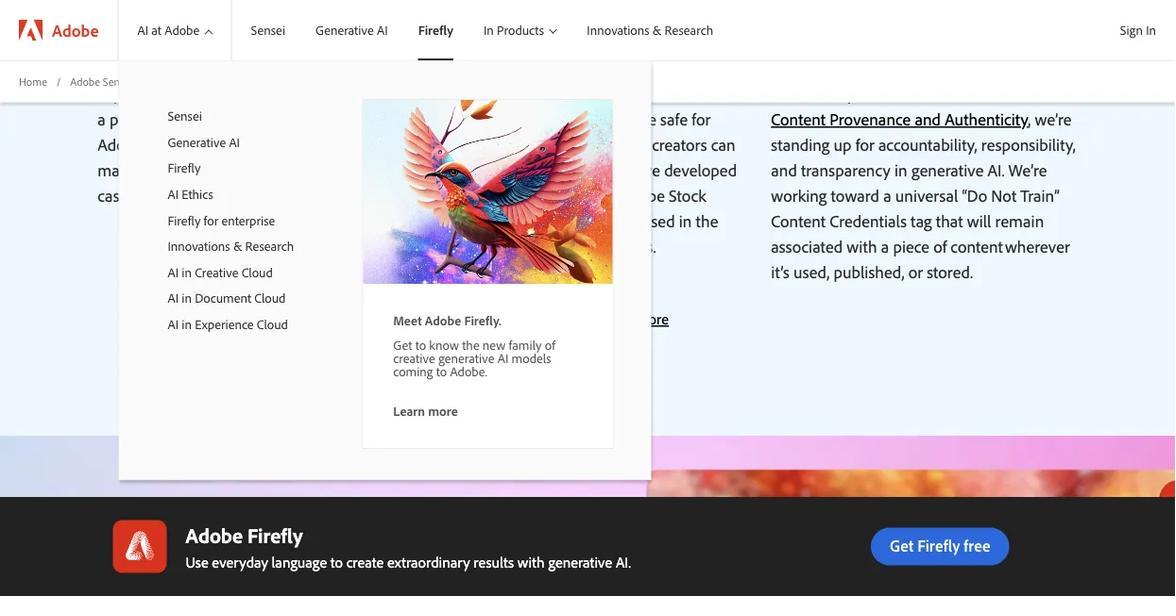 Task type: vqa. For each thing, say whether or not it's contained in the screenshot.
Innovations & Research
yes



Task type: describe. For each thing, give the bounding box(es) containing it.
innovations for leftmost innovations & research link
[[168, 238, 230, 255]]

and the
[[918, 83, 978, 104]]

be
[[639, 109, 656, 130]]

retrain
[[506, 236, 552, 257]]

generative inside meet adobe firefly. get to know the new family of creative generative ai models coming to adobe.
[[438, 350, 494, 367]]

and down 'specifically'
[[142, 185, 168, 206]]

remain
[[995, 211, 1044, 232]]

piece
[[893, 236, 929, 257]]

firefly.
[[464, 313, 502, 329]]

adobe firefly logo image
[[113, 521, 167, 574]]

we're
[[1035, 109, 1072, 130]]

on
[[489, 58, 507, 79]]

to inside adobe firefly use everyday language to create extraordinary results with generative ai.
[[330, 554, 343, 572]]

provenance
[[830, 109, 911, 130]]

creators inside trained on adobe stock images, openly licensed content, and public domain content, firefly is designed to be safe for commercial use. to ensure that creators can benefit from generative ai, we've developed a compensation model for adobe stock contributors whose content is used in the dataset to retrain firefly models.
[[652, 134, 707, 155]]

credentials
[[830, 211, 907, 232]]

& for the topmost innovations & research link
[[653, 22, 661, 38]]

create
[[346, 554, 384, 572]]

sensei inside "link"
[[103, 74, 132, 88]]

standing
[[771, 134, 830, 155]]

and left an
[[167, 109, 193, 130]]

creativity.
[[281, 83, 346, 104]]

content authenticity initiative link
[[771, 58, 990, 104]]

ai in document cloud
[[168, 290, 286, 307]]

firefly up their
[[194, 58, 237, 79]]

ai in document cloud link
[[137, 285, 324, 311]]

ai at adobe
[[137, 22, 200, 38]]

to left be
[[621, 109, 635, 130]]

we've
[[620, 160, 660, 181]]

working
[[771, 185, 827, 206]]

0 horizontal spatial creators
[[474, 17, 539, 41]]

learn more link
[[393, 403, 458, 420]]

sensei link for innovations
[[232, 0, 297, 60]]

give creators practical advantages.
[[434, 17, 710, 41]]

firefly inside adobe firefly use everyday language to create extraordinary results with generative ai.
[[248, 523, 303, 549]]

a left 'piece'
[[881, 236, 889, 257]]

products
[[497, 22, 544, 38]]

for right safe
[[692, 109, 711, 130]]

and inside trained on adobe stock images, openly licensed content, and public domain content, firefly is designed to be safe for commercial use. to ensure that creators can benefit from generative ai, we've developed a compensation model for adobe stock contributors whose content is used in the dataset to retrain firefly models.
[[554, 83, 581, 104]]

authenticity inside content authenticity initiative
[[771, 83, 855, 104]]

generative ai for innovations
[[316, 22, 388, 38]]

enterprise
[[221, 212, 275, 228]]

universal
[[895, 185, 958, 206]]

in for ai in document cloud
[[182, 290, 192, 307]]

responsibility,
[[981, 134, 1076, 155]]

1 vertical spatial get
[[890, 536, 914, 556]]

coming
[[393, 364, 433, 380]]

the right at
[[170, 17, 196, 41]]

results
[[473, 554, 514, 572]]

workflows.
[[172, 185, 247, 206]]

commercial
[[434, 134, 516, 155]]

in for ai in experience cloud
[[182, 316, 192, 333]]

ai inside meet adobe firefly. get to know the new family of creative generative ai models coming to adobe.
[[498, 350, 509, 367]]

generative ai link for firefly
[[137, 129, 324, 155]]

firefly link for innovations
[[399, 0, 465, 60]]

transparency
[[801, 160, 891, 181]]

to down know
[[436, 364, 447, 380]]

creative inside meet adobe firefly. get to know the new family of creative generative ai models coming to adobe.
[[393, 350, 435, 367]]

the inside meet adobe firefly. get to know the new family of creative generative ai models coming to adobe.
[[462, 337, 479, 354]]

not
[[991, 185, 1016, 206]]

generative inside adobe firefly use everyday language to create extraordinary results with generative ai.
[[548, 554, 612, 572]]

ai in creative cloud
[[168, 264, 273, 281]]

firefly up 'use.'
[[494, 109, 537, 130]]

0 vertical spatial innovations & research
[[587, 22, 713, 38]]

, we're standing up for accountability, responsibility, and transparency in generative ai. we're working toward a universal "do not train" content credentials tag that will remain associated with a piece of content wherever it's used, published, or stored.
[[771, 109, 1076, 283]]

practical
[[543, 17, 611, 41]]

use
[[186, 554, 208, 572]]

sign
[[1120, 22, 1143, 38]]

experience
[[195, 316, 254, 333]]

in for ai in creative cloud
[[182, 264, 192, 281]]

for inside , we're standing up for accountability, responsibility, and transparency in generative ai. we're working toward a universal "do not train" content credentials tag that will remain associated with a piece of content wherever it's used, published, or stored.
[[855, 134, 874, 155]]

creative inside the vision for firefly is to help people expand upon their natural creativity. as both a product and an embedded model inside adobe apps, firefly offers generative ai tools made specifically for creative needs, use cases, and workflows.
[[242, 160, 296, 181]]

family
[[509, 337, 542, 354]]

firefly down an
[[186, 134, 229, 155]]

ai down 'specifically'
[[168, 186, 179, 202]]

generative for firefly
[[168, 134, 226, 150]]

the vision for firefly is to help people expand upon their natural creativity. as both a product and an embedded model inside adobe apps, firefly offers generative ai tools made specifically for creative needs, use cases, and workflows.
[[98, 58, 403, 206]]

1 horizontal spatial stock
[[669, 185, 706, 206]]

and right initiative
[[922, 83, 948, 104]]

see
[[506, 310, 528, 329]]

advantages.
[[616, 17, 710, 41]]

a inside trained on adobe stock images, openly licensed content, and public domain content, firefly is designed to be safe for commercial use. to ensure that creators can benefit from generative ai, we've developed a compensation model for adobe stock contributors whose content is used in the dataset to retrain firefly models.
[[434, 185, 442, 206]]

adobe, inc. image
[[19, 20, 43, 41]]

sensei link for firefly
[[137, 99, 324, 129]]

adobe sensei
[[70, 74, 132, 88]]

authenticity inside coalition for content provenance and authenticity
[[945, 109, 1028, 130]]

firefly up trained
[[418, 22, 453, 38]]

0 vertical spatial innovations & research link
[[568, 0, 725, 60]]

train"
[[1020, 185, 1059, 206]]

used,
[[793, 262, 830, 283]]

toward
[[831, 185, 879, 206]]

up
[[834, 134, 852, 155]]

and inside , we're standing up for accountability, responsibility, and transparency in generative ai. we're working toward a universal "do not train" content credentials tag that will remain associated with a piece of content wherever it's used, published, or stored.
[[771, 160, 797, 181]]

ensure
[[570, 134, 617, 155]]

sensei for firefly for enterprise
[[168, 108, 202, 124]]

safe
[[660, 109, 688, 130]]

models.
[[602, 236, 656, 257]]

extraordinary
[[387, 554, 470, 572]]

firefly for enterprise
[[168, 212, 275, 228]]

new
[[483, 337, 506, 354]]

get firefly free link
[[871, 528, 1009, 566]]

developed
[[664, 160, 737, 181]]

to left know
[[415, 337, 426, 354]]

use
[[349, 160, 373, 181]]

an
[[197, 109, 215, 130]]

get inside meet adobe firefly. get to know the new family of creative generative ai models coming to adobe.
[[393, 337, 412, 354]]

adobe inside "link"
[[70, 74, 100, 88]]

sign in button
[[1116, 14, 1160, 46]]

cloud for ai in creative cloud
[[242, 264, 273, 281]]

ai left the creative
[[168, 264, 179, 281]]

will
[[967, 211, 991, 232]]

of inside meet adobe firefly. get to know the new family of creative generative ai models coming to adobe.
[[545, 337, 555, 354]]

trained on adobe stock images, openly licensed content, and public domain content, firefly is designed to be safe for commercial use. to ensure that creators can benefit from generative ai, we've developed a compensation model for adobe stock contributors whose content is used in the dataset to retrain firefly models.
[[434, 58, 737, 257]]

domain
[[630, 83, 683, 104]]

document
[[195, 290, 251, 307]]

adobe sensei link
[[70, 74, 132, 90]]

as
[[350, 83, 366, 104]]

content inside coalition for content provenance and authenticity
[[771, 109, 826, 130]]

that for be
[[621, 134, 648, 155]]

adobe inside popup button
[[165, 22, 200, 38]]

see our faq to learn more
[[506, 310, 669, 329]]

like
[[881, 58, 906, 79]]

ai in experience cloud
[[168, 316, 288, 333]]

get firefly free
[[890, 536, 990, 556]]



Task type: locate. For each thing, give the bounding box(es) containing it.
content authenticity initiative
[[771, 58, 990, 104]]

content, down licensed
[[434, 109, 490, 130]]

that up we've
[[621, 134, 648, 155]]

ethics
[[182, 186, 213, 202]]

0 horizontal spatial with
[[517, 554, 545, 572]]

ai. inside adobe firefly use everyday language to create extraordinary results with generative ai.
[[616, 554, 631, 572]]

adobe.
[[450, 364, 487, 380]]

to
[[255, 58, 269, 79], [621, 109, 635, 130], [488, 236, 502, 257], [585, 310, 598, 329], [415, 337, 426, 354], [436, 364, 447, 380], [330, 554, 343, 572]]

coalition
[[978, 83, 1040, 104]]

adobe firefly use everyday language to create extraordinary results with generative ai.
[[186, 523, 631, 572]]

ai left at
[[137, 22, 148, 38]]

0 horizontal spatial get
[[393, 337, 412, 354]]

in left "products"
[[484, 22, 494, 38]]

generative for innovations
[[316, 22, 374, 38]]

ai.
[[988, 160, 1005, 181], [616, 554, 631, 572]]

1 vertical spatial content
[[771, 109, 826, 130]]

models
[[512, 350, 551, 367]]

upon
[[152, 83, 188, 104]]

a down the "benefit" at the left of page
[[434, 185, 442, 206]]

expand
[[98, 83, 148, 104]]

ai up both
[[377, 22, 388, 38]]

know
[[429, 337, 459, 354]]

stored.
[[927, 262, 973, 283]]

1 horizontal spatial get
[[890, 536, 914, 556]]

adobe right the home
[[70, 74, 100, 88]]

2 vertical spatial creative
[[393, 350, 435, 367]]

adobe right adobe, inc. image
[[52, 19, 99, 41]]

model
[[297, 109, 342, 130], [548, 185, 593, 206]]

openly
[[658, 58, 705, 79]]

stock up public
[[560, 58, 598, 79]]

research down enterprise
[[245, 238, 294, 255]]

1 in from the left
[[1146, 22, 1156, 38]]

authenticity down coalition
[[945, 109, 1028, 130]]

0 horizontal spatial content,
[[434, 109, 490, 130]]

2 vertical spatial content
[[771, 211, 826, 232]]

authenticity
[[771, 83, 855, 104], [945, 109, 1028, 130]]

0 vertical spatial get
[[393, 337, 412, 354]]

1 horizontal spatial ai.
[[988, 160, 1005, 181]]

creative right ai at adobe
[[200, 17, 263, 41]]

ai. for we're
[[988, 160, 1005, 181]]

in inside , we're standing up for accountability, responsibility, and transparency in generative ai. we're working toward a universal "do not train" content credentials tag that will remain associated with a piece of content wherever it's used, published, or stored.
[[894, 160, 907, 181]]

of inside , we're standing up for accountability, responsibility, and transparency in generative ai. we're working toward a universal "do not train" content credentials tag that will remain associated with a piece of content wherever it's used, published, or stored.
[[933, 236, 947, 257]]

cloud right experience on the bottom left of page
[[257, 316, 288, 333]]

can
[[711, 134, 736, 155]]

innovations for the topmost innovations & research link
[[587, 22, 649, 38]]

the left new
[[462, 337, 479, 354]]

ai ethics link
[[137, 181, 324, 207]]

0 vertical spatial creative
[[200, 17, 263, 41]]

0 vertical spatial of
[[933, 236, 947, 257]]

sign in
[[1120, 22, 1156, 38]]

1 horizontal spatial more
[[636, 310, 669, 329]]

licensed
[[434, 83, 490, 104]]

1 vertical spatial stock
[[669, 185, 706, 206]]

ai,
[[600, 160, 617, 181]]

the
[[98, 58, 123, 79]]

inside
[[346, 109, 386, 130]]

that
[[621, 134, 648, 155], [936, 211, 963, 232]]

in products button
[[465, 0, 568, 60]]

content inside , we're standing up for accountability, responsibility, and transparency in generative ai. we're working toward a universal "do not train" content credentials tag that will remain associated with a piece of content wherever it's used, published, or stored.
[[771, 211, 826, 232]]

group
[[118, 60, 651, 481]]

firefly link up "workflows."
[[137, 155, 324, 181]]

public
[[584, 83, 626, 104]]

generative ai link up ai ethics link
[[137, 129, 324, 155]]

1 vertical spatial sensei
[[103, 74, 132, 88]]

is inside the vision for firefly is to help people expand upon their natural creativity. as both a product and an embedded model inside adobe apps, firefly offers generative ai tools made specifically for creative needs, use cases, and workflows.
[[241, 58, 251, 79]]

0 vertical spatial model
[[297, 109, 342, 130]]

generative inside , we're standing up for accountability, responsibility, and transparency in generative ai. we're working toward a universal "do not train" content credentials tag that will remain associated with a piece of content wherever it's used, published, or stored.
[[911, 160, 984, 181]]

with inside , we're standing up for accountability, responsibility, and transparency in generative ai. we're working toward a universal "do not train" content credentials tag that will remain associated with a piece of content wherever it's used, published, or stored.
[[847, 236, 877, 257]]

trained
[[434, 58, 485, 79]]

with right results
[[517, 554, 545, 572]]

associated
[[771, 236, 843, 257]]

for inside coalition for content provenance and authenticity
[[1044, 83, 1062, 104]]

0 horizontal spatial generative
[[168, 134, 226, 150]]

1 vertical spatial of
[[545, 337, 555, 354]]

0 vertical spatial with
[[847, 236, 877, 257]]

benefit
[[434, 160, 482, 181]]

2 vertical spatial is
[[628, 211, 638, 232]]

0 vertical spatial content,
[[494, 83, 551, 104]]

firefly up language
[[248, 523, 303, 549]]

and up the accountability,
[[915, 109, 941, 130]]

innovations up images,
[[587, 22, 649, 38]]

firefly left "free"
[[917, 536, 960, 556]]

model down creativity.
[[297, 109, 342, 130]]

home
[[19, 74, 47, 88]]

2 horizontal spatial is
[[628, 211, 638, 232]]

& for leftmost innovations & research link
[[233, 238, 242, 255]]

1 horizontal spatial generative ai
[[316, 22, 388, 38]]

1 vertical spatial innovations & research
[[168, 238, 294, 255]]

0 vertical spatial creators
[[474, 17, 539, 41]]

specifically
[[141, 160, 216, 181]]

contributors
[[434, 211, 518, 232]]

1 vertical spatial generative
[[168, 134, 226, 150]]

the left coalition
[[952, 83, 974, 104]]

0 horizontal spatial of
[[545, 337, 555, 354]]

get
[[393, 337, 412, 354], [890, 536, 914, 556]]

innovations
[[587, 22, 649, 38], [168, 238, 230, 255]]

generative ai up people
[[316, 22, 388, 38]]

authenticity down through
[[771, 83, 855, 104]]

generative down the firefly.
[[438, 350, 494, 367]]

for up 'upon'
[[171, 58, 190, 79]]

1 vertical spatial innovations
[[168, 238, 230, 255]]

initiative
[[859, 83, 918, 104]]

0 horizontal spatial stock
[[560, 58, 598, 79]]

accountability,
[[878, 134, 977, 155]]

1 vertical spatial firefly link
[[137, 155, 324, 181]]

1 horizontal spatial firefly link
[[399, 0, 465, 60]]

and up the working
[[771, 160, 797, 181]]

that for universal
[[936, 211, 963, 232]]

adobe up know
[[425, 313, 461, 329]]

designed
[[555, 109, 617, 130]]

1 horizontal spatial generative
[[316, 22, 374, 38]]

for down ai,
[[597, 185, 616, 206]]

sensei for innovations & research
[[251, 22, 285, 38]]

is up to
[[541, 109, 551, 130]]

0 vertical spatial is
[[241, 58, 251, 79]]

for up ai ethics link
[[220, 160, 239, 181]]

0 vertical spatial more
[[636, 310, 669, 329]]

0 vertical spatial authenticity
[[771, 83, 855, 104]]

0 horizontal spatial sensei
[[103, 74, 132, 88]]

to left create
[[330, 554, 343, 572]]

generative inside trained on adobe stock images, openly licensed content, and public domain content, firefly is designed to be safe for commercial use. to ensure that creators can benefit from generative ai, we've developed a compensation model for adobe stock contributors whose content is used in the dataset to retrain firefly models.
[[523, 160, 596, 181]]

0 vertical spatial stock
[[560, 58, 598, 79]]

in up universal
[[894, 160, 907, 181]]

firefly image
[[363, 100, 612, 284]]

0 vertical spatial ai.
[[988, 160, 1005, 181]]

generative right results
[[548, 554, 612, 572]]

with inside adobe firefly use everyday language to create extraordinary results with generative ai.
[[517, 554, 545, 572]]

adobe up made
[[98, 134, 143, 155]]

1 horizontal spatial of
[[933, 236, 947, 257]]

published,
[[834, 262, 905, 283]]

ai up use
[[351, 134, 365, 155]]

1 vertical spatial creators
[[652, 134, 707, 155]]

generative up people
[[316, 22, 374, 38]]

with down credentials
[[847, 236, 877, 257]]

generative up needs,
[[275, 134, 347, 155]]

creative down 'meet'
[[393, 350, 435, 367]]

in inside button
[[1146, 22, 1156, 38]]

creative down offers
[[242, 160, 296, 181]]

to left help
[[255, 58, 269, 79]]

& down firefly for enterprise link
[[233, 238, 242, 255]]

offers
[[233, 134, 271, 155]]

1 vertical spatial authenticity
[[945, 109, 1028, 130]]

adobe link
[[0, 0, 118, 60]]

2 vertical spatial cloud
[[257, 316, 288, 333]]

see our faq to learn more link
[[506, 310, 669, 329]]

adobe inside adobe firefly use everyday language to create extraordinary results with generative ai.
[[186, 523, 243, 549]]

compensation
[[446, 185, 545, 206]]

ai left experience on the bottom left of page
[[168, 316, 179, 333]]

in right sign
[[1146, 22, 1156, 38]]

cloud for ai in experience cloud
[[257, 316, 288, 333]]

content wherever
[[951, 236, 1070, 257]]

firefly for enterprise link
[[137, 207, 324, 233]]

1 horizontal spatial innovations
[[587, 22, 649, 38]]

embedded
[[218, 109, 293, 130]]

firefly down content
[[555, 236, 598, 257]]

that right tag
[[936, 211, 963, 232]]

1 vertical spatial that
[[936, 211, 963, 232]]

,
[[1028, 109, 1031, 130]]

ai inside popup button
[[137, 22, 148, 38]]

adobe down we've
[[620, 185, 665, 206]]

1 vertical spatial &
[[233, 238, 242, 255]]

a
[[98, 109, 106, 130], [434, 185, 442, 206], [883, 185, 891, 206], [881, 236, 889, 257]]

innovations & research link
[[568, 0, 725, 60], [137, 233, 324, 259]]

that inside , we're standing up for accountability, responsibility, and transparency in generative ai. we're working toward a universal "do not train" content credentials tag that will remain associated with a piece of content wherever it's used, published, or stored.
[[936, 211, 963, 232]]

1 vertical spatial ai.
[[616, 554, 631, 572]]

1 horizontal spatial is
[[541, 109, 551, 130]]

stock down developed
[[669, 185, 706, 206]]

1 vertical spatial content,
[[434, 109, 490, 130]]

creative
[[200, 17, 263, 41], [242, 160, 296, 181], [393, 350, 435, 367]]

of up stored.
[[933, 236, 947, 257]]

firefly up ai ethics
[[168, 160, 201, 176]]

generative ai link up as
[[297, 0, 399, 60]]

sensei
[[251, 22, 285, 38], [103, 74, 132, 88], [168, 108, 202, 124]]

0 vertical spatial firefly link
[[399, 0, 465, 60]]

innovations & research
[[587, 22, 713, 38], [168, 238, 294, 255]]

a down expand
[[98, 109, 106, 130]]

faq
[[556, 310, 582, 329]]

to right the faq
[[585, 310, 598, 329]]

2 vertical spatial sensei
[[168, 108, 202, 124]]

model up the whose at the top left
[[548, 185, 593, 206]]

generative
[[316, 22, 374, 38], [168, 134, 226, 150]]

for right up
[[855, 134, 874, 155]]

2 horizontal spatial sensei
[[251, 22, 285, 38]]

0 horizontal spatial &
[[233, 238, 242, 255]]

0 vertical spatial research
[[665, 22, 713, 38]]

ai left document
[[168, 290, 179, 307]]

1 horizontal spatial content,
[[494, 83, 551, 104]]

0 vertical spatial sensei link
[[232, 0, 297, 60]]

through
[[771, 58, 829, 79]]

1 horizontal spatial sensei
[[168, 108, 202, 124]]

that inside trained on adobe stock images, openly licensed content, and public domain content, firefly is designed to be safe for commercial use. to ensure that creators can benefit from generative ai, we've developed a compensation model for adobe stock contributors whose content is used in the dataset to retrain firefly models.
[[621, 134, 648, 155]]

1 vertical spatial model
[[548, 185, 593, 206]]

1 vertical spatial with
[[517, 554, 545, 572]]

ai. for firefly
[[616, 554, 631, 572]]

0 vertical spatial &
[[653, 22, 661, 38]]

in inside dropdown button
[[484, 22, 494, 38]]

innovations & research link up domain
[[568, 0, 725, 60]]

group containing sensei
[[118, 60, 651, 481]]

1 vertical spatial creative
[[242, 160, 296, 181]]

1 vertical spatial innovations & research link
[[137, 233, 324, 259]]

2 in from the left
[[484, 22, 494, 38]]

generative inside the vision for firefly is to help people expand upon their natural creativity. as both a product and an embedded model inside adobe apps, firefly offers generative ai tools made specifically for creative needs, use cases, and workflows.
[[275, 134, 347, 155]]

product
[[110, 109, 163, 130]]

creators up on at the top left of page
[[474, 17, 539, 41]]

1 horizontal spatial with
[[847, 236, 877, 257]]

in inside trained on adobe stock images, openly licensed content, and public domain content, firefly is designed to be safe for commercial use. to ensure that creators can benefit from generative ai, we've developed a compensation model for adobe stock contributors whose content is used in the dataset to retrain firefly models.
[[679, 211, 692, 232]]

0 horizontal spatial generative ai
[[168, 134, 240, 150]]

in left the creative
[[182, 264, 192, 281]]

1 vertical spatial more
[[428, 403, 458, 420]]

0 horizontal spatial innovations & research
[[168, 238, 294, 255]]

used
[[642, 211, 675, 232]]

0 vertical spatial content
[[936, 58, 990, 79]]

to down the contributors
[[488, 236, 502, 257]]

cloud up ai in document cloud link
[[242, 264, 273, 281]]

ai ethics
[[168, 186, 213, 202]]

for down "workflows."
[[204, 212, 218, 228]]

needs,
[[300, 160, 345, 181]]

1 horizontal spatial research
[[665, 22, 713, 38]]

1 vertical spatial sensei link
[[137, 99, 324, 129]]

in products
[[484, 22, 544, 38]]

dataset
[[434, 236, 484, 257]]

to inside the vision for firefly is to help people expand upon their natural creativity. as both a product and an embedded model inside adobe apps, firefly offers generative ai tools made specifically for creative needs, use cases, and workflows.
[[255, 58, 269, 79]]

content inside content authenticity initiative
[[936, 58, 990, 79]]

from
[[486, 160, 519, 181]]

meet adobe firefly. get to know the new family of creative generative ai models coming to adobe.
[[393, 313, 555, 380]]

we're
[[1008, 160, 1047, 181]]

1 vertical spatial cloud
[[254, 290, 286, 307]]

ai. inside , we're standing up for accountability, responsibility, and transparency in generative ai. we're working toward a universal "do not train" content credentials tag that will remain associated with a piece of content wherever it's used, published, or stored.
[[988, 160, 1005, 181]]

learn more
[[393, 403, 458, 420]]

generative ai link for innovations
[[297, 0, 399, 60]]

to
[[550, 134, 566, 155]]

meet
[[393, 313, 422, 329]]

in left experience on the bottom left of page
[[182, 316, 192, 333]]

generative ai down an
[[168, 134, 240, 150]]

adobe inside the vision for firefly is to help people expand upon their natural creativity. as both a product and an embedded model inside adobe apps, firefly offers generative ai tools made specifically for creative needs, use cases, and workflows.
[[98, 134, 143, 155]]

1 horizontal spatial model
[[548, 185, 593, 206]]

ai in creative cloud link
[[137, 259, 324, 285]]

the right like
[[909, 58, 932, 79]]

adobe right at
[[165, 22, 200, 38]]

1 horizontal spatial &
[[653, 22, 661, 38]]

vision
[[127, 58, 167, 79]]

innovations up the creative
[[168, 238, 230, 255]]

model inside trained on adobe stock images, openly licensed content, and public domain content, firefly is designed to be safe for commercial use. to ensure that creators can benefit from generative ai, we've developed a compensation model for adobe stock contributors whose content is used in the dataset to retrain firefly models.
[[548, 185, 593, 206]]

0 vertical spatial generative
[[316, 22, 374, 38]]

0 horizontal spatial is
[[241, 58, 251, 79]]

innovations & research down firefly for enterprise link
[[168, 238, 294, 255]]

0 horizontal spatial firefly link
[[137, 155, 324, 181]]

get left "free"
[[890, 536, 914, 556]]

adobe inside meet adobe firefly. get to know the new family of creative generative ai models coming to adobe.
[[425, 313, 461, 329]]

generative ai
[[316, 22, 388, 38], [168, 134, 240, 150]]

1 horizontal spatial that
[[936, 211, 963, 232]]

made
[[98, 160, 137, 181]]

0 horizontal spatial that
[[621, 134, 648, 155]]

0 vertical spatial cloud
[[242, 264, 273, 281]]

1 vertical spatial is
[[541, 109, 551, 130]]

content
[[571, 211, 624, 232]]

adobe right on at the top left of page
[[511, 58, 556, 79]]

tools
[[369, 134, 403, 155]]

coalition for content provenance and authenticity link
[[771, 83, 1062, 130]]

0 horizontal spatial ai.
[[616, 554, 631, 572]]

0 horizontal spatial authenticity
[[771, 83, 855, 104]]

& up openly
[[653, 22, 661, 38]]

firefly link inside "group"
[[137, 155, 324, 181]]

or
[[908, 262, 923, 283]]

learn
[[601, 310, 632, 329]]

generative ai for firefly
[[168, 134, 240, 150]]

0 horizontal spatial innovations
[[168, 238, 230, 255]]

1 horizontal spatial innovations & research
[[587, 22, 713, 38]]

ai down embedded
[[229, 134, 240, 150]]

content down the working
[[771, 211, 826, 232]]

the right used
[[696, 211, 718, 232]]

0 horizontal spatial in
[[484, 22, 494, 38]]

1 horizontal spatial in
[[1146, 22, 1156, 38]]

research up openly
[[665, 22, 713, 38]]

0 horizontal spatial research
[[245, 238, 294, 255]]

content, down on at the top left of page
[[494, 83, 551, 104]]

efforts
[[833, 58, 878, 79]]

at
[[151, 22, 161, 38]]

1 vertical spatial generative ai link
[[137, 129, 324, 155]]

content up and the
[[936, 58, 990, 79]]

content up standing
[[771, 109, 826, 130]]

1 vertical spatial generative ai
[[168, 134, 240, 150]]

of right family at bottom
[[545, 337, 555, 354]]

1 horizontal spatial innovations & research link
[[568, 0, 725, 60]]

0 vertical spatial sensei
[[251, 22, 285, 38]]

0 horizontal spatial more
[[428, 403, 458, 420]]

their
[[192, 83, 224, 104]]

0 vertical spatial generative ai link
[[297, 0, 399, 60]]

whose
[[522, 211, 567, 232]]

and inside coalition for content provenance and authenticity
[[915, 109, 941, 130]]

ai left family at bottom
[[498, 350, 509, 367]]

ai inside the vision for firefly is to help people expand upon their natural creativity. as both a product and an embedded model inside adobe apps, firefly offers generative ai tools made specifically for creative needs, use cases, and workflows.
[[351, 134, 365, 155]]

0 vertical spatial that
[[621, 134, 648, 155]]

firefly link for firefly
[[137, 155, 324, 181]]

1 vertical spatial research
[[245, 238, 294, 255]]

is left used
[[628, 211, 638, 232]]

is up natural
[[241, 58, 251, 79]]

creators down safe
[[652, 134, 707, 155]]

get down 'meet'
[[393, 337, 412, 354]]

cloud for ai in document cloud
[[254, 290, 286, 307]]

and up designed
[[554, 83, 581, 104]]

firefly down ai ethics
[[168, 212, 201, 228]]

0 horizontal spatial innovations & research link
[[137, 233, 324, 259]]

a inside the vision for firefly is to help people expand upon their natural creativity. as both a product and an embedded model inside adobe apps, firefly offers generative ai tools made specifically for creative needs, use cases, and workflows.
[[98, 109, 106, 130]]

a up credentials
[[883, 185, 891, 206]]

is
[[241, 58, 251, 79], [541, 109, 551, 130], [628, 211, 638, 232]]

the inside trained on adobe stock images, openly licensed content, and public domain content, firefly is designed to be safe for commercial use. to ensure that creators can benefit from generative ai, we've developed a compensation model for adobe stock contributors whose content is used in the dataset to retrain firefly models.
[[696, 211, 718, 232]]

generative down the accountability,
[[911, 160, 984, 181]]

model inside the vision for firefly is to help people expand upon their natural creativity. as both a product and an embedded model inside adobe apps, firefly offers generative ai tools made specifically for creative needs, use cases, and workflows.
[[297, 109, 342, 130]]

0 vertical spatial generative ai
[[316, 22, 388, 38]]

0 vertical spatial innovations
[[587, 22, 649, 38]]



